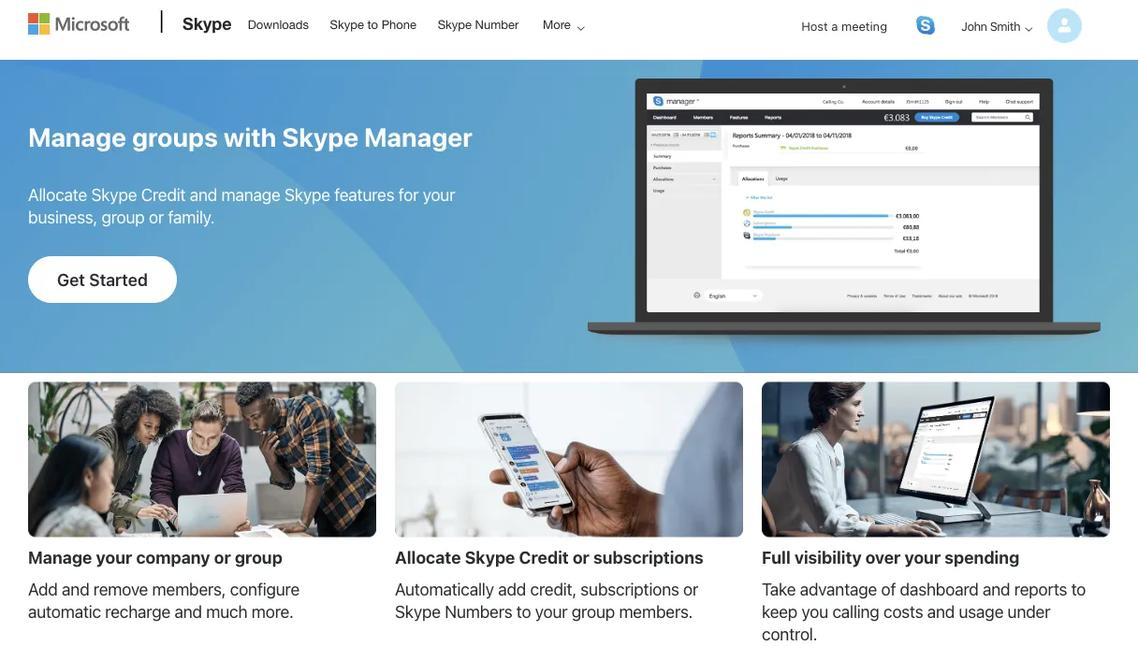 Task type: vqa. For each thing, say whether or not it's contained in the screenshot.
HOW
no



Task type: describe. For each thing, give the bounding box(es) containing it.
for
[[399, 185, 419, 205]]

keep
[[762, 602, 798, 622]]

get started
[[57, 270, 148, 290]]

a
[[832, 19, 838, 33]]

manage for manage your company or group
[[28, 548, 92, 568]]

business,
[[28, 207, 97, 227]]

credit,
[[530, 580, 577, 600]]

with
[[223, 122, 277, 153]]

or up credit,
[[573, 548, 590, 568]]

1 vertical spatial group
[[235, 548, 283, 568]]

your up the dashboard
[[905, 548, 941, 568]]

advantage
[[800, 580, 877, 600]]

dashboard
[[900, 580, 979, 600]]

usage
[[959, 602, 1004, 622]]

skype up add
[[465, 548, 515, 568]]

spending
[[945, 548, 1020, 568]]

configure
[[230, 580, 300, 600]]

calling
[[833, 602, 880, 622]]

automatically add credit, subscriptions or skype numbers to your group members.
[[395, 580, 699, 622]]

add
[[498, 580, 526, 600]]

skype left 'phone'
[[330, 17, 364, 31]]

allocate for allocate skype credit or subscriptions
[[395, 548, 461, 568]]

get started link
[[28, 257, 177, 304]]

full visibility over your spending
[[762, 548, 1020, 568]]

of
[[881, 580, 896, 600]]

take
[[762, 580, 796, 600]]

more button
[[531, 1, 600, 48]]

john
[[962, 19, 987, 33]]

and up usage
[[983, 580, 1011, 600]]

john smith link
[[947, 2, 1082, 50]]

costs
[[884, 602, 923, 622]]

and down the dashboard
[[928, 602, 955, 622]]

or inside automatically add credit, subscriptions or skype numbers to your group members.
[[683, 580, 699, 600]]

skype manager
[[282, 122, 473, 153]]

your inside allocate skype credit and manage skype features for your business, group or family.
[[423, 185, 455, 205]]

0 horizontal spatial to
[[367, 17, 378, 31]]

to inside take advantage of dashboard and reports to keep you calling costs and usage under control.
[[1072, 580, 1086, 600]]

more.
[[252, 602, 294, 622]]

host a meeting link
[[787, 2, 903, 50]]

get
[[57, 270, 85, 290]]

manage groups with skype manager
[[28, 122, 473, 153]]

you
[[802, 602, 829, 622]]

group of people image
[[28, 382, 376, 538]]

control.
[[762, 625, 818, 645]]

company
[[136, 548, 210, 568]]

skype left number
[[438, 17, 472, 31]]

group inside allocate skype credit and manage skype features for your business, group or family.
[[101, 207, 145, 227]]

manage
[[221, 185, 281, 205]]

avatar image
[[1048, 8, 1082, 43]]

skype to phone
[[330, 17, 417, 31]]

menu bar containing host a meeting
[[6, 2, 1106, 99]]

numbers
[[445, 602, 512, 622]]

downloads
[[248, 17, 309, 31]]

host
[[802, 19, 828, 33]]

to inside automatically add credit, subscriptions or skype numbers to your group members.
[[517, 602, 531, 622]]

your inside automatically add credit, subscriptions or skype numbers to your group members.
[[535, 602, 568, 622]]

groups
[[132, 122, 218, 153]]

skype manager on phone image
[[395, 382, 743, 538]]

skype left downloads link
[[183, 13, 232, 33]]

and up automatic
[[62, 580, 89, 600]]

arrow down image
[[1018, 18, 1040, 40]]

automatically
[[395, 580, 494, 600]]

subscriptions inside automatically add credit, subscriptions or skype numbers to your group members.
[[581, 580, 679, 600]]

full
[[762, 548, 791, 568]]

or inside allocate skype credit and manage skype features for your business, group or family.
[[149, 207, 164, 227]]



Task type: locate. For each thing, give the bounding box(es) containing it.
allocate inside allocate skype credit and manage skype features for your business, group or family.
[[28, 185, 87, 205]]

1 vertical spatial credit
[[519, 548, 569, 568]]

subscriptions
[[594, 548, 704, 568], [581, 580, 679, 600]]

skype link
[[173, 1, 238, 51]]

skype right the manage
[[285, 185, 330, 205]]

1 horizontal spatial credit
[[519, 548, 569, 568]]

smith
[[990, 19, 1020, 33]]

manage
[[28, 122, 126, 153], [28, 548, 92, 568]]

or left family.
[[149, 207, 164, 227]]

skype
[[183, 13, 232, 33], [330, 17, 364, 31], [438, 17, 472, 31], [91, 185, 137, 205], [285, 185, 330, 205], [465, 548, 515, 568], [395, 602, 441, 622]]

1 horizontal spatial to
[[517, 602, 531, 622]]

0 horizontal spatial group
[[101, 207, 145, 227]]

recharge
[[105, 602, 170, 622]]

to down add
[[517, 602, 531, 622]]

allocate
[[28, 185, 87, 205], [395, 548, 461, 568]]

meeting
[[842, 19, 888, 33]]

manage for manage groups with skype manager
[[28, 122, 126, 153]]

downloads link
[[239, 1, 317, 46]]

manage up add
[[28, 548, 92, 568]]

host a meeting
[[802, 19, 888, 33]]

features
[[334, 185, 395, 205]]

skype manager image
[[579, 79, 1110, 354]]

credit up credit,
[[519, 548, 569, 568]]

group inside automatically add credit, subscriptions or skype numbers to your group members.
[[572, 602, 615, 622]]

started
[[89, 270, 148, 290]]

allocate skype credit and manage skype features for your business, group or family.
[[28, 185, 455, 227]]

members.
[[619, 602, 693, 622]]

1 vertical spatial manage
[[28, 548, 92, 568]]

0 vertical spatial allocate
[[28, 185, 87, 205]]

credit for or
[[519, 548, 569, 568]]

group
[[101, 207, 145, 227], [235, 548, 283, 568], [572, 602, 615, 622]]

skype up business,
[[91, 185, 137, 205]]

and down members,
[[175, 602, 202, 622]]

0 vertical spatial group
[[101, 207, 145, 227]]

your
[[423, 185, 455, 205], [96, 548, 132, 568], [905, 548, 941, 568], [535, 602, 568, 622]]

manage your company or group
[[28, 548, 283, 568]]

0 vertical spatial credit
[[141, 185, 186, 205]]

1 horizontal spatial allocate
[[395, 548, 461, 568]]

allocate skype credit or subscriptions
[[395, 548, 704, 568]]

family.
[[168, 207, 215, 227]]

allocate for allocate skype credit and manage skype features for your business, group or family.
[[28, 185, 87, 205]]

number
[[475, 17, 519, 31]]

 link
[[917, 16, 935, 35]]

0 vertical spatial manage
[[28, 122, 126, 153]]

1 manage from the top
[[28, 122, 126, 153]]

0 horizontal spatial allocate
[[28, 185, 87, 205]]

your right for
[[423, 185, 455, 205]]

manage up business,
[[28, 122, 126, 153]]

1 vertical spatial subscriptions
[[581, 580, 679, 600]]

2 horizontal spatial to
[[1072, 580, 1086, 600]]

allocate up automatically
[[395, 548, 461, 568]]

under
[[1008, 602, 1051, 622]]

credit
[[141, 185, 186, 205], [519, 548, 569, 568]]

group right business,
[[101, 207, 145, 227]]

remove
[[93, 580, 148, 600]]

group up configure
[[235, 548, 283, 568]]

skype manager on desktop image
[[762, 382, 1110, 538]]

reports
[[1015, 580, 1068, 600]]

automatic
[[28, 602, 101, 622]]

skype number link
[[429, 1, 527, 46]]

credit inside allocate skype credit and manage skype features for your business, group or family.
[[141, 185, 186, 205]]

and up family.
[[190, 185, 217, 205]]

to left 'phone'
[[367, 17, 378, 31]]

skype inside automatically add credit, subscriptions or skype numbers to your group members.
[[395, 602, 441, 622]]

microsoft image
[[28, 13, 129, 35]]

or up members,
[[214, 548, 231, 568]]

and inside allocate skype credit and manage skype features for your business, group or family.
[[190, 185, 217, 205]]

to right reports
[[1072, 580, 1086, 600]]

2 horizontal spatial group
[[572, 602, 615, 622]]

skype to phone link
[[322, 1, 425, 46]]

menu bar
[[6, 2, 1106, 99]]

members,
[[152, 580, 226, 600]]

credit for and
[[141, 185, 186, 205]]

add and remove members, configure automatic recharge and much more.
[[28, 580, 300, 622]]

your up the remove
[[96, 548, 132, 568]]

allocate up business,
[[28, 185, 87, 205]]

2 vertical spatial to
[[517, 602, 531, 622]]

0 vertical spatial to
[[367, 17, 378, 31]]

or up members.
[[683, 580, 699, 600]]

more
[[543, 17, 571, 31]]

over
[[866, 548, 901, 568]]

1 vertical spatial to
[[1072, 580, 1086, 600]]

1 horizontal spatial group
[[235, 548, 283, 568]]

take advantage of dashboard and reports to keep you calling costs and usage under control.
[[762, 580, 1086, 645]]

visibility
[[795, 548, 862, 568]]

credit up family.
[[141, 185, 186, 205]]

your down credit,
[[535, 602, 568, 622]]

or
[[149, 207, 164, 227], [214, 548, 231, 568], [573, 548, 590, 568], [683, 580, 699, 600]]

to
[[367, 17, 378, 31], [1072, 580, 1086, 600], [517, 602, 531, 622]]

1 vertical spatial allocate
[[395, 548, 461, 568]]

skype number
[[438, 17, 519, 31]]

2 manage from the top
[[28, 548, 92, 568]]

phone
[[382, 17, 417, 31]]

and
[[190, 185, 217, 205], [62, 580, 89, 600], [983, 580, 1011, 600], [175, 602, 202, 622], [928, 602, 955, 622]]

0 horizontal spatial credit
[[141, 185, 186, 205]]

skype down automatically
[[395, 602, 441, 622]]

add
[[28, 580, 58, 600]]

much
[[206, 602, 247, 622]]

manage groups with skype manager main content
[[0, 60, 1138, 647]]

2 vertical spatial group
[[572, 602, 615, 622]]

group down credit,
[[572, 602, 615, 622]]

john smith
[[962, 19, 1020, 33]]

0 vertical spatial subscriptions
[[594, 548, 704, 568]]



